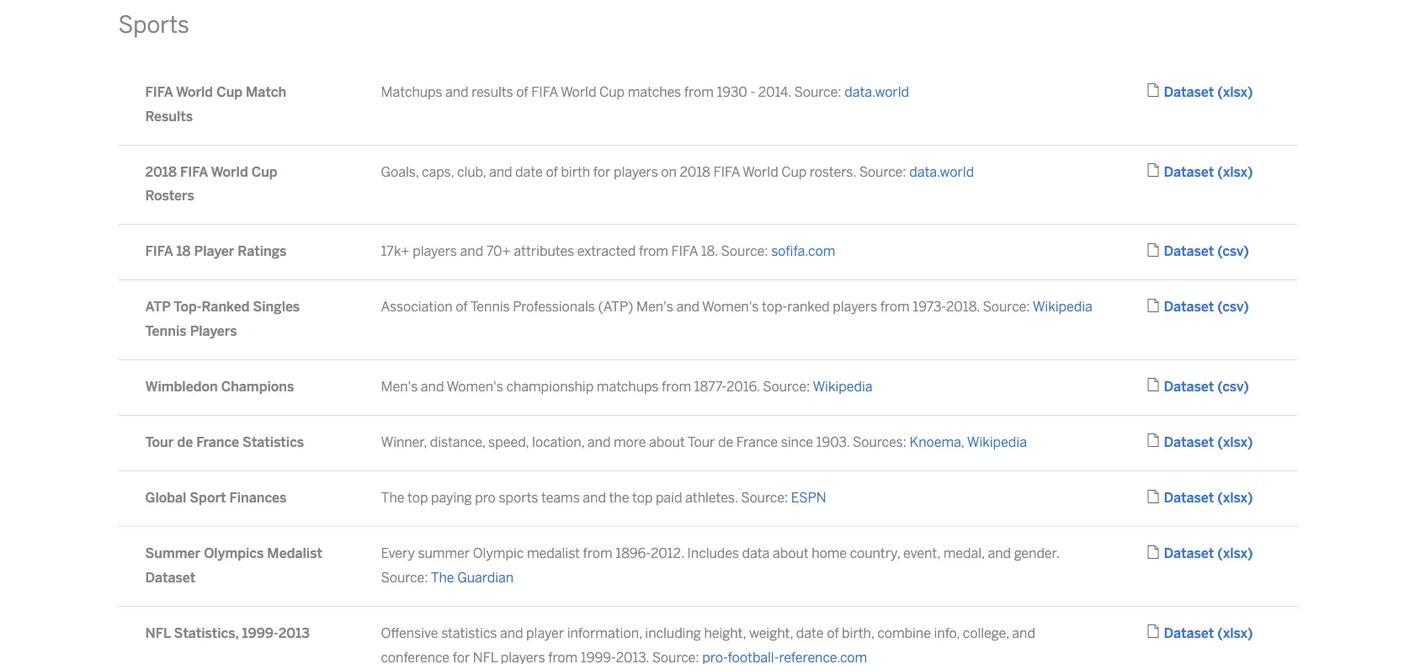 Task type: locate. For each thing, give the bounding box(es) containing it.
tour up global
[[145, 435, 174, 451]]

the guardian link
[[431, 570, 514, 586]]

men's up winner,
[[381, 379, 418, 395]]

0 horizontal spatial women's
[[447, 379, 503, 395]]

1 horizontal spatial for
[[593, 164, 611, 180]]

2 dataset ( csv ) from the top
[[1164, 299, 1249, 315]]

1 horizontal spatial tennis
[[470, 299, 510, 315]]

date right 'weight,'
[[796, 626, 824, 642]]

1 horizontal spatial france
[[737, 435, 778, 451]]

about right data
[[773, 546, 809, 562]]

1 horizontal spatial 1999-
[[581, 650, 616, 664]]

of right results
[[516, 84, 528, 100]]

1 horizontal spatial nfl
[[473, 650, 498, 664]]

1 horizontal spatial top
[[632, 490, 653, 506]]

tennis down atp
[[145, 323, 187, 339]]

4 dataset ( xlsx ) from the top
[[1164, 490, 1253, 506]]

0 vertical spatial wikipedia link
[[1033, 299, 1093, 315]]

winner, distance, speed, location, and more about tour de france since 1903. sources: knoema , wikipedia
[[381, 435, 1027, 451]]

cup
[[217, 84, 243, 100], [600, 84, 625, 100], [251, 164, 278, 180], [782, 164, 807, 180]]

1 csv from the top
[[1223, 244, 1244, 260]]

3 ( from the top
[[1218, 244, 1223, 260]]

nfl
[[145, 626, 171, 642], [473, 650, 498, 664]]

2013.
[[616, 650, 649, 664]]

players right 17k+
[[413, 244, 457, 260]]

0 vertical spatial nfl
[[145, 626, 171, 642]]

1 horizontal spatial women's
[[702, 299, 759, 315]]

0 horizontal spatial nfl
[[145, 626, 171, 642]]

dataset ( csv )
[[1164, 244, 1249, 260], [1164, 299, 1249, 315], [1164, 379, 1249, 395]]

extracted
[[577, 244, 636, 260]]

2 ( from the top
[[1218, 164, 1223, 180]]

wikipedia link for association of tennis professionals (atp) men's and women's top-ranked players from 1973-2018. source:
[[1033, 299, 1093, 315]]

dataset
[[1164, 84, 1214, 100], [1164, 164, 1214, 180], [1164, 244, 1214, 260], [1164, 299, 1214, 315], [1164, 379, 1214, 395], [1164, 435, 1214, 451], [1164, 490, 1214, 506], [1164, 546, 1214, 562], [145, 570, 196, 586], [1164, 626, 1214, 642]]

1 horizontal spatial de
[[718, 435, 734, 451]]

and right club,
[[489, 164, 512, 180]]

tennis
[[470, 299, 510, 315], [145, 323, 187, 339]]

results
[[145, 108, 193, 124]]

2 horizontal spatial wikipedia link
[[1033, 299, 1093, 315]]

70+
[[486, 244, 511, 260]]

)
[[1248, 84, 1253, 100], [1248, 164, 1253, 180], [1244, 244, 1249, 260], [1244, 299, 1249, 315], [1244, 379, 1249, 395], [1248, 435, 1253, 451], [1248, 490, 1253, 506], [1248, 546, 1253, 562], [1248, 626, 1253, 642]]

the down the summer
[[431, 570, 454, 586]]

fifa right results
[[531, 84, 558, 100]]

0 horizontal spatial the
[[381, 490, 404, 506]]

2018 right on
[[680, 164, 710, 180]]

paying
[[431, 490, 472, 506]]

college,
[[963, 626, 1009, 642]]

3 dataset ( csv ) from the top
[[1164, 379, 1249, 395]]

speed,
[[488, 435, 529, 451]]

1 dataset ( csv ) from the top
[[1164, 244, 1249, 260]]

nfl down statistics
[[473, 650, 498, 664]]

athletes.
[[685, 490, 738, 506]]

0 vertical spatial wikipedia
[[1033, 299, 1093, 315]]

date
[[515, 164, 543, 180], [796, 626, 824, 642]]

1 horizontal spatial about
[[773, 546, 809, 562]]

fifa up rosters
[[180, 164, 208, 180]]

1 vertical spatial dataset ( csv )
[[1164, 299, 1249, 315]]

from inside offensive statistics and player information, including height, weight, date of birth, combine info, college, and conference for nfl players from 1999-2013. source:
[[548, 650, 578, 664]]

0 horizontal spatial 2018
[[145, 164, 177, 180]]

csv
[[1223, 244, 1244, 260], [1223, 299, 1244, 315], [1223, 379, 1244, 395]]

0 horizontal spatial wikipedia link
[[813, 379, 873, 395]]

cup left match
[[217, 84, 243, 100]]

1 horizontal spatial date
[[796, 626, 824, 642]]

goals, caps, club, and date of birth for players on 2018 fifa world cup rosters. source: data.world
[[381, 164, 974, 180]]

and right "(atp)"
[[676, 299, 700, 315]]

source: right rosters.
[[859, 164, 907, 180]]

weight,
[[749, 626, 793, 642]]

1 vertical spatial about
[[773, 546, 809, 562]]

women's
[[702, 299, 759, 315], [447, 379, 503, 395]]

1903.
[[816, 435, 850, 451]]

sources:
[[853, 435, 907, 451]]

of left birth,
[[827, 626, 839, 642]]

1 horizontal spatial wikipedia link
[[967, 435, 1027, 451]]

france left since at the bottom right of the page
[[737, 435, 778, 451]]

1 vertical spatial csv
[[1223, 299, 1244, 315]]

and left more
[[588, 435, 611, 451]]

source: down 'every'
[[381, 570, 428, 586]]

( for goals, caps, club, and date of birth for players on 2018 fifa world cup rosters. source: data.world
[[1218, 164, 1223, 180]]

) for ,
[[1248, 435, 1253, 451]]

1 vertical spatial nfl
[[473, 650, 498, 664]]

0 horizontal spatial top
[[408, 490, 428, 506]]

results
[[472, 84, 513, 100]]

and left the
[[583, 490, 606, 506]]

1 horizontal spatial wikipedia
[[967, 435, 1027, 451]]

1 horizontal spatial men's
[[637, 299, 673, 315]]

tour down 1877-
[[688, 435, 715, 451]]

ranked
[[202, 299, 250, 315]]

matchups
[[597, 379, 659, 395]]

xlsx for goals, caps, club, and date of birth for players on 2018 fifa world cup rosters. source: data.world
[[1223, 164, 1248, 180]]

and left results
[[445, 84, 469, 100]]

espn
[[791, 490, 827, 506]]

( for the top paying pro sports teams and the top paid athletes. source: espn
[[1218, 490, 1223, 506]]

the for the top paying pro sports teams and the top paid athletes. source: espn
[[381, 490, 404, 506]]

from down 'player'
[[548, 650, 578, 664]]

for right birth
[[593, 164, 611, 180]]

players down 'player'
[[501, 650, 545, 664]]

medal,
[[944, 546, 985, 562]]

0 vertical spatial about
[[649, 435, 685, 451]]

dataset ( csv ) for players
[[1164, 299, 1249, 315]]

cup left matches
[[600, 84, 625, 100]]

fifa inside "fifa world cup match results"
[[145, 84, 173, 100]]

2 vertical spatial wikipedia
[[967, 435, 1027, 451]]

from left 1896-
[[583, 546, 613, 562]]

dataset for the top paying pro sports teams and the top paid athletes. source: espn
[[1164, 490, 1214, 506]]

nfl left statistics,
[[145, 626, 171, 642]]

top
[[408, 490, 428, 506], [632, 490, 653, 506]]

wikipedia link
[[1033, 299, 1093, 315], [813, 379, 873, 395], [967, 435, 1027, 451]]

1 horizontal spatial tour
[[688, 435, 715, 451]]

from inside "every summer olympic medalist from 1896-2012. includes data about home country, event, medal, and gender. source:"
[[583, 546, 613, 562]]

2 csv from the top
[[1223, 299, 1244, 315]]

of
[[516, 84, 528, 100], [546, 164, 558, 180], [456, 299, 468, 315], [827, 626, 839, 642]]

0 horizontal spatial france
[[196, 435, 239, 451]]

players right ranked
[[833, 299, 877, 315]]

xlsx for the top paying pro sports teams and the top paid athletes. source: espn
[[1223, 490, 1248, 506]]

dataset ( xlsx )
[[1164, 84, 1253, 100], [1164, 164, 1253, 180], [1164, 435, 1253, 451], [1164, 490, 1253, 506], [1164, 546, 1253, 562], [1164, 626, 1253, 642]]

source: down including at the left bottom of page
[[652, 650, 699, 664]]

6 ( from the top
[[1218, 435, 1223, 451]]

1 ( from the top
[[1218, 84, 1223, 100]]

0 vertical spatial csv
[[1223, 244, 1244, 260]]

2018.
[[946, 299, 980, 315]]

about right more
[[649, 435, 685, 451]]

tennis down 70+
[[470, 299, 510, 315]]

0 horizontal spatial wikipedia
[[813, 379, 873, 395]]

matchups
[[381, 84, 442, 100]]

0 horizontal spatial de
[[177, 435, 193, 451]]

17k+
[[381, 244, 410, 260]]

1 vertical spatial wikipedia link
[[813, 379, 873, 395]]

9 ( from the top
[[1218, 626, 1223, 642]]

de up athletes.
[[718, 435, 734, 451]]

every summer olympic medalist from 1896-2012. includes data about home country, event, medal, and gender. source:
[[381, 546, 1060, 586]]

0 horizontal spatial about
[[649, 435, 685, 451]]

18
[[176, 244, 191, 260]]

1 dataset ( xlsx ) from the top
[[1164, 84, 1253, 100]]

0 horizontal spatial tour
[[145, 435, 174, 451]]

2018 inside 2018 fifa world cup rosters
[[145, 164, 177, 180]]

paid
[[656, 490, 682, 506]]

1973-
[[913, 299, 946, 315]]

1 horizontal spatial 2018
[[680, 164, 710, 180]]

on
[[661, 164, 677, 180]]

fifa up results
[[145, 84, 173, 100]]

1 vertical spatial date
[[796, 626, 824, 642]]

source:
[[794, 84, 842, 100], [859, 164, 907, 180], [721, 244, 768, 260], [983, 299, 1030, 315], [763, 379, 810, 395], [741, 490, 788, 506], [381, 570, 428, 586], [652, 650, 699, 664]]

1 vertical spatial for
[[453, 650, 470, 664]]

distance,
[[430, 435, 485, 451]]

women's up distance,
[[447, 379, 503, 395]]

2 dataset ( xlsx ) from the top
[[1164, 164, 1253, 180]]

2 vertical spatial dataset ( csv )
[[1164, 379, 1249, 395]]

and right medal,
[[988, 546, 1011, 562]]

0 vertical spatial data.world link
[[845, 84, 909, 100]]

wikipedia link for men's and women's championship matchups from 1877-2016. source:
[[813, 379, 873, 395]]

1 horizontal spatial the
[[431, 570, 454, 586]]

rosters
[[145, 188, 194, 204]]

1 vertical spatial tennis
[[145, 323, 187, 339]]

source: right "2014." in the top right of the page
[[794, 84, 842, 100]]

) for association of tennis professionals (atp) men's and women's top-ranked players from 1973-2018. source: wikipedia
[[1244, 299, 1249, 315]]

event,
[[904, 546, 941, 562]]

) for matchups and results of fifa world cup matches from 1930 - 2014. source: data.world
[[1248, 84, 1253, 100]]

0 vertical spatial dataset ( csv )
[[1164, 244, 1249, 260]]

0 horizontal spatial for
[[453, 650, 470, 664]]

4 xlsx from the top
[[1223, 490, 1248, 506]]

date left birth
[[515, 164, 543, 180]]

men's
[[637, 299, 673, 315], [381, 379, 418, 395]]

fifa left 18 in the top left of the page
[[145, 244, 173, 260]]

2016.
[[727, 379, 760, 395]]

the up 'every'
[[381, 490, 404, 506]]

2 xlsx from the top
[[1223, 164, 1248, 180]]

2018 up rosters
[[145, 164, 177, 180]]

location,
[[532, 435, 585, 451]]

world up results
[[176, 84, 213, 100]]

espn link
[[791, 490, 827, 506]]

france
[[196, 435, 239, 451], [737, 435, 778, 451]]

2 horizontal spatial wikipedia
[[1033, 299, 1093, 315]]

1999- right statistics,
[[242, 626, 278, 642]]

7 ( from the top
[[1218, 490, 1223, 506]]

global
[[145, 490, 186, 506]]

fifa left 18. at the top of the page
[[672, 244, 698, 260]]

summer olympics medalist dataset
[[145, 546, 322, 586]]

of left birth
[[546, 164, 558, 180]]

from left 1930
[[684, 84, 714, 100]]

1 vertical spatial 1999-
[[581, 650, 616, 664]]

summer
[[418, 546, 470, 562]]

top left paying
[[408, 490, 428, 506]]

fifa world cup match results
[[145, 84, 286, 124]]

1 vertical spatial data.world link
[[910, 164, 974, 180]]

1 top from the left
[[408, 490, 428, 506]]

france left statistics on the left of page
[[196, 435, 239, 451]]

1 vertical spatial men's
[[381, 379, 418, 395]]

1 vertical spatial wikipedia
[[813, 379, 873, 395]]

1999- down information,
[[581, 650, 616, 664]]

0 vertical spatial 1999-
[[242, 626, 278, 642]]

0 vertical spatial the
[[381, 490, 404, 506]]

4 ( from the top
[[1218, 299, 1223, 315]]

2012.
[[651, 546, 684, 562]]

dataset for men's and women's championship matchups from 1877-2016. source: wikipedia
[[1164, 379, 1214, 395]]

2 vertical spatial csv
[[1223, 379, 1244, 395]]

knoema link
[[910, 435, 961, 451]]

1 2018 from the left
[[145, 164, 177, 180]]

1 de from the left
[[177, 435, 193, 451]]

xlsx
[[1223, 84, 1248, 100], [1223, 164, 1248, 180], [1223, 435, 1248, 451], [1223, 490, 1248, 506], [1223, 546, 1248, 562], [1223, 626, 1248, 642]]

about
[[649, 435, 685, 451], [773, 546, 809, 562]]

2018
[[145, 164, 177, 180], [680, 164, 710, 180]]

for down statistics
[[453, 650, 470, 664]]

0 horizontal spatial tennis
[[145, 323, 187, 339]]

singles
[[253, 299, 300, 315]]

top right the
[[632, 490, 653, 506]]

fifa
[[145, 84, 173, 100], [531, 84, 558, 100], [180, 164, 208, 180], [714, 164, 740, 180], [145, 244, 173, 260], [672, 244, 698, 260]]

0 horizontal spatial men's
[[381, 379, 418, 395]]

sports
[[499, 490, 538, 506]]

6 xlsx from the top
[[1223, 626, 1248, 642]]

( for ,
[[1218, 435, 1223, 451]]

1 france from the left
[[196, 435, 239, 451]]

the
[[381, 490, 404, 506], [431, 570, 454, 586]]

5 xlsx from the top
[[1223, 546, 1248, 562]]

17k+ players and 70+ attributes extracted from fifa 18. source: sofifa.com
[[381, 244, 835, 260]]

since
[[781, 435, 813, 451]]

wikipedia for 2018.
[[1033, 299, 1093, 315]]

de down wimbledon
[[177, 435, 193, 451]]

world down "fifa world cup match results"
[[211, 164, 248, 180]]

3 dataset ( xlsx ) from the top
[[1164, 435, 1253, 451]]

3 xlsx from the top
[[1223, 435, 1248, 451]]

2 tour from the left
[[688, 435, 715, 451]]

world left rosters.
[[743, 164, 779, 180]]

match
[[246, 84, 286, 100]]

pro
[[475, 490, 496, 506]]

1 vertical spatial the
[[431, 570, 454, 586]]

men's right "(atp)"
[[637, 299, 673, 315]]

csv for sofifa.com
[[1223, 244, 1244, 260]]

2 2018 from the left
[[680, 164, 710, 180]]

of inside offensive statistics and player information, including height, weight, date of birth, combine info, college, and conference for nfl players from 1999-2013. source:
[[827, 626, 839, 642]]

cup down match
[[251, 164, 278, 180]]

sofifa.com link
[[771, 244, 835, 260]]

women's left top-
[[702, 299, 759, 315]]

players
[[614, 164, 658, 180], [413, 244, 457, 260], [833, 299, 877, 315], [501, 650, 545, 664]]

1 xlsx from the top
[[1223, 84, 1248, 100]]

5 dataset ( xlsx ) from the top
[[1164, 546, 1253, 562]]

0 vertical spatial date
[[515, 164, 543, 180]]

tour de france statistics
[[145, 435, 304, 451]]

5 ( from the top
[[1218, 379, 1223, 395]]

combine
[[878, 626, 931, 642]]

knoema
[[910, 435, 961, 451]]



Task type: describe. For each thing, give the bounding box(es) containing it.
dataset for matchups and results of fifa world cup matches from 1930 - 2014. source: data.world
[[1164, 84, 1214, 100]]

ranked
[[787, 299, 830, 315]]

and right college, at the bottom right
[[1012, 626, 1036, 642]]

atp top-ranked singles tennis players
[[145, 299, 300, 339]]

tennis inside atp top-ranked singles tennis players
[[145, 323, 187, 339]]

cup inside 2018 fifa world cup rosters
[[251, 164, 278, 180]]

olympic
[[473, 546, 524, 562]]

club,
[[457, 164, 486, 180]]

source: right 2018.
[[983, 299, 1030, 315]]

medalist
[[527, 546, 580, 562]]

from left 1877-
[[662, 379, 691, 395]]

,
[[961, 435, 965, 451]]

the guardian
[[431, 570, 514, 586]]

dataset for association of tennis professionals (atp) men's and women's top-ranked players from 1973-2018. source: wikipedia
[[1164, 299, 1214, 315]]

1 tour from the left
[[145, 435, 174, 451]]

and left 70+
[[460, 244, 483, 260]]

the for the guardian
[[431, 570, 454, 586]]

2018 fifa world cup rosters
[[145, 164, 278, 204]]

the
[[609, 490, 629, 506]]

date inside offensive statistics and player information, including height, weight, date of birth, combine info, college, and conference for nfl players from 1999-2013. source:
[[796, 626, 824, 642]]

sport
[[190, 490, 226, 506]]

wikipedia for knoema
[[967, 435, 1027, 451]]

1896-
[[616, 546, 651, 562]]

players
[[190, 323, 237, 339]]

0 horizontal spatial 1999-
[[242, 626, 278, 642]]

information,
[[567, 626, 642, 642]]

nfl statistics, 1999-2013
[[145, 626, 310, 642]]

conference
[[381, 650, 450, 664]]

( for 17k+ players and 70+ attributes extracted from fifa 18. source: sofifa.com
[[1218, 244, 1223, 260]]

2014.
[[758, 84, 791, 100]]

country,
[[850, 546, 901, 562]]

about inside "every summer olympic medalist from 1896-2012. includes data about home country, event, medal, and gender. source:"
[[773, 546, 809, 562]]

) for men's and women's championship matchups from 1877-2016. source: wikipedia
[[1244, 379, 1249, 395]]

atp
[[145, 299, 171, 315]]

players left on
[[614, 164, 658, 180]]

source: right 2016.
[[763, 379, 810, 395]]

2 france from the left
[[737, 435, 778, 451]]

csv for players
[[1223, 299, 1244, 315]]

fifa 18 player ratings
[[145, 244, 287, 260]]

men's and women's championship matchups from 1877-2016. source: wikipedia
[[381, 379, 873, 395]]

xlsx for ,
[[1223, 435, 1248, 451]]

source: inside offensive statistics and player information, including height, weight, date of birth, combine info, college, and conference for nfl players from 1999-2013. source:
[[652, 650, 699, 664]]

fifa right on
[[714, 164, 740, 180]]

dataset inside summer olympics medalist dataset
[[145, 570, 196, 586]]

player
[[526, 626, 564, 642]]

for inside offensive statistics and player information, including height, weight, date of birth, combine info, college, and conference for nfl players from 1999-2013. source:
[[453, 650, 470, 664]]

champions
[[221, 379, 294, 395]]

statistics
[[243, 435, 304, 451]]

0 vertical spatial for
[[593, 164, 611, 180]]

dataset for 17k+ players and 70+ attributes extracted from fifa 18. source: sofifa.com
[[1164, 244, 1214, 260]]

6 dataset ( xlsx ) from the top
[[1164, 626, 1253, 642]]

dataset for goals, caps, club, and date of birth for players on 2018 fifa world cup rosters. source: data.world
[[1164, 164, 1214, 180]]

cup left rosters.
[[782, 164, 807, 180]]

2 top from the left
[[632, 490, 653, 506]]

global sport finances
[[145, 490, 286, 506]]

and up distance,
[[421, 379, 444, 395]]

1877-
[[694, 379, 727, 395]]

olympics
[[204, 546, 264, 562]]

home
[[812, 546, 847, 562]]

from left 1973-
[[880, 299, 910, 315]]

the top paying pro sports teams and the top paid athletes. source: espn
[[381, 490, 827, 506]]

dataset ( csv ) for sofifa.com
[[1164, 244, 1249, 260]]

3 csv from the top
[[1223, 379, 1244, 395]]

( for association of tennis professionals (atp) men's and women's top-ranked players from 1973-2018. source: wikipedia
[[1218, 299, 1223, 315]]

offensive statistics and player information, including height, weight, date of birth, combine info, college, and conference for nfl players from 1999-2013. source:
[[381, 626, 1036, 664]]

of right association
[[456, 299, 468, 315]]

statistics,
[[174, 626, 239, 642]]

1999- inside offensive statistics and player information, including height, weight, date of birth, combine info, college, and conference for nfl players from 1999-2013. source:
[[581, 650, 616, 664]]

matchups and results of fifa world cup matches from 1930 - 2014. source: data.world
[[381, 84, 909, 100]]

every
[[381, 546, 415, 562]]

including
[[645, 626, 701, 642]]

ratings
[[238, 244, 287, 260]]

xlsx for matchups and results of fifa world cup matches from 1930 - 2014. source: data.world
[[1223, 84, 1248, 100]]

top-
[[174, 299, 202, 315]]

caps,
[[422, 164, 454, 180]]

0 horizontal spatial date
[[515, 164, 543, 180]]

world inside "fifa world cup match results"
[[176, 84, 213, 100]]

summer
[[145, 546, 200, 562]]

dataset for ,
[[1164, 435, 1214, 451]]

-
[[751, 84, 755, 100]]

wimbledon champions
[[145, 379, 294, 395]]

( for matchups and results of fifa world cup matches from 1930 - 2014. source: data.world
[[1218, 84, 1223, 100]]

source: inside "every summer olympic medalist from 1896-2012. includes data about home country, event, medal, and gender. source:"
[[381, 570, 428, 586]]

18.
[[701, 244, 718, 260]]

1930
[[717, 84, 748, 100]]

includes
[[687, 546, 739, 562]]

birth
[[561, 164, 590, 180]]

rosters.
[[810, 164, 856, 180]]

source: left espn
[[741, 490, 788, 506]]

dataset ( xlsx ) for ,
[[1164, 435, 1253, 451]]

(atp)
[[598, 299, 634, 315]]

( for men's and women's championship matchups from 1877-2016. source: wikipedia
[[1218, 379, 1223, 395]]

2 de from the left
[[718, 435, 734, 451]]

data.world link for matchups and results of fifa world cup matches from 1930 - 2014. source:
[[845, 84, 909, 100]]

association of tennis professionals (atp) men's and women's top-ranked players from 1973-2018. source: wikipedia
[[381, 299, 1093, 315]]

world inside 2018 fifa world cup rosters
[[211, 164, 248, 180]]

more
[[614, 435, 646, 451]]

) for the top paying pro sports teams and the top paid athletes. source: espn
[[1248, 490, 1253, 506]]

) for goals, caps, club, and date of birth for players on 2018 fifa world cup rosters. source: data.world
[[1248, 164, 1253, 180]]

sports
[[118, 11, 189, 38]]

statistics
[[441, 626, 497, 642]]

medalist
[[267, 546, 322, 562]]

) for 17k+ players and 70+ attributes extracted from fifa 18. source: sofifa.com
[[1244, 244, 1249, 260]]

data.world link for goals, caps, club, and date of birth for players on 2018 fifa world cup rosters. source:
[[910, 164, 974, 180]]

players inside offensive statistics and player information, including height, weight, date of birth, combine info, college, and conference for nfl players from 1999-2013. source:
[[501, 650, 545, 664]]

0 vertical spatial men's
[[637, 299, 673, 315]]

2 vertical spatial wikipedia link
[[967, 435, 1027, 451]]

and inside "every summer olympic medalist from 1896-2012. includes data about home country, event, medal, and gender. source:"
[[988, 546, 1011, 562]]

cup inside "fifa world cup match results"
[[217, 84, 243, 100]]

teams
[[541, 490, 580, 506]]

fifa inside 2018 fifa world cup rosters
[[180, 164, 208, 180]]

info,
[[934, 626, 960, 642]]

from right extracted
[[639, 244, 668, 260]]

winner,
[[381, 435, 427, 451]]

0 vertical spatial women's
[[702, 299, 759, 315]]

wimbledon
[[145, 379, 218, 395]]

and left 'player'
[[500, 626, 523, 642]]

dataset ( xlsx ) for goals, caps, club, and date of birth for players on 2018 fifa world cup rosters. source: data.world
[[1164, 164, 1253, 180]]

0 vertical spatial data.world
[[845, 84, 909, 100]]

dataset ( xlsx ) for matchups and results of fifa world cup matches from 1930 - 2014. source: data.world
[[1164, 84, 1253, 100]]

guardian
[[457, 570, 514, 586]]

finances
[[229, 490, 286, 506]]

nfl inside offensive statistics and player information, including height, weight, date of birth, combine info, college, and conference for nfl players from 1999-2013. source:
[[473, 650, 498, 664]]

birth,
[[842, 626, 875, 642]]

top-
[[762, 299, 787, 315]]

source: right 18. at the top of the page
[[721, 244, 768, 260]]

1 vertical spatial data.world
[[910, 164, 974, 180]]

8 ( from the top
[[1218, 546, 1223, 562]]

player
[[194, 244, 234, 260]]

2013
[[278, 626, 310, 642]]

association
[[381, 299, 453, 315]]

1 vertical spatial women's
[[447, 379, 503, 395]]

professionals
[[513, 299, 595, 315]]

0 vertical spatial tennis
[[470, 299, 510, 315]]

world left matches
[[561, 84, 597, 100]]

dataset ( xlsx ) for the top paying pro sports teams and the top paid athletes. source: espn
[[1164, 490, 1253, 506]]

data
[[742, 546, 770, 562]]



Task type: vqa. For each thing, say whether or not it's contained in the screenshot.
CHANGE
no



